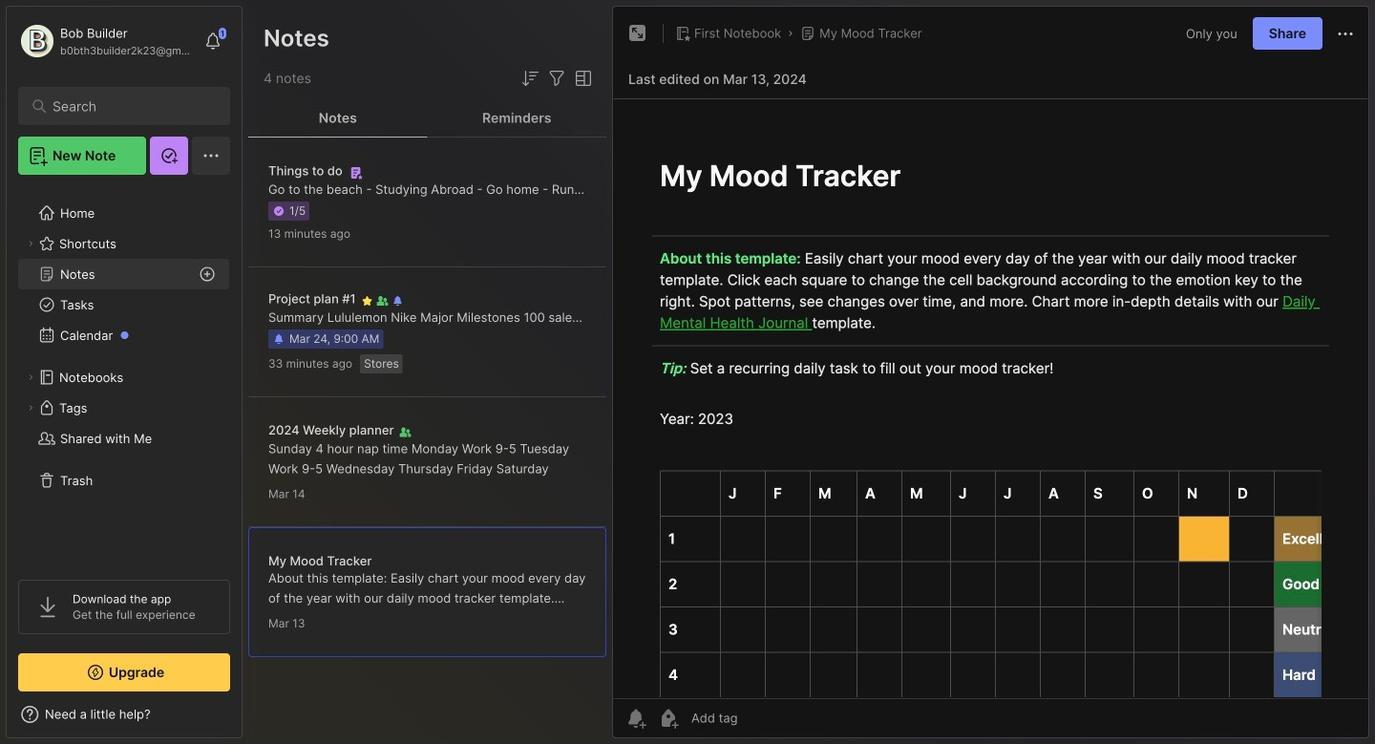 Task type: vqa. For each thing, say whether or not it's contained in the screenshot.
THE EXPAND NOTEBOOKS icon
yes



Task type: locate. For each thing, give the bounding box(es) containing it.
None search field
[[53, 95, 205, 117]]

expand tags image
[[25, 402, 36, 414]]

tree
[[7, 186, 242, 563]]

add tag image
[[657, 707, 680, 730]]

expand notebooks image
[[25, 372, 36, 383]]

note window element
[[612, 6, 1370, 743]]

none search field inside main element
[[53, 95, 205, 117]]

add filters image
[[545, 67, 568, 90]]

Add tag field
[[690, 710, 833, 726]]

Account field
[[18, 22, 195, 60]]

Note Editor text field
[[613, 98, 1369, 698]]

More actions field
[[1334, 21, 1357, 45]]

more actions image
[[1334, 23, 1357, 45]]

tab list
[[248, 99, 606, 138]]

Sort options field
[[519, 67, 542, 90]]

WHAT'S NEW field
[[7, 699, 242, 730]]



Task type: describe. For each thing, give the bounding box(es) containing it.
add a reminder image
[[625, 707, 648, 730]]

Add filters field
[[545, 67, 568, 90]]

expand note image
[[627, 22, 649, 45]]

tree inside main element
[[7, 186, 242, 563]]

main element
[[0, 0, 248, 744]]

View options field
[[568, 67, 595, 90]]

Search text field
[[53, 97, 205, 116]]

click to collapse image
[[241, 709, 255, 732]]



